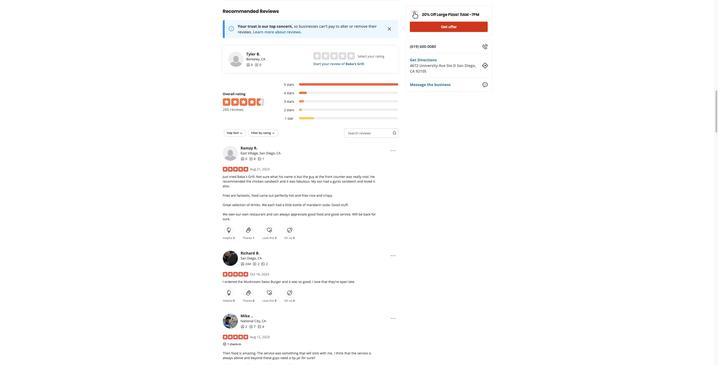 Task type: vqa. For each thing, say whether or not it's contained in the screenshot.
Ramzy R. 'link'
yes



Task type: locate. For each thing, give the bounding box(es) containing it.
rating
[[376, 54, 385, 59], [236, 92, 246, 96], [263, 131, 271, 135]]

16 review v2 image for tyler
[[255, 63, 259, 67]]

what
[[271, 175, 278, 179]]

2 inside friends element
[[246, 325, 247, 329]]

reviews element containing 0
[[255, 63, 262, 67]]

late.
[[349, 280, 355, 284]]

oh right (3 reactions) element
[[285, 236, 289, 240]]

0 vertical spatial reviews
[[230, 107, 244, 112]]

a down front
[[330, 179, 332, 184]]

thanks
[[243, 236, 252, 240], [243, 299, 252, 303]]

16 review v2 image right the 244
[[253, 263, 257, 266]]

2 helpful from the top
[[223, 299, 233, 303]]

1 horizontal spatial we
[[262, 203, 267, 207]]

restaurant
[[250, 212, 266, 217]]

good down good
[[332, 212, 339, 217]]

1 vertical spatial aug
[[250, 335, 256, 340]]

1 vertical spatial get
[[410, 57, 417, 63]]

1 vertical spatial for
[[302, 356, 306, 361]]

fries
[[223, 194, 230, 198]]

food down mandarin
[[317, 212, 324, 217]]

0 vertical spatial our
[[262, 24, 269, 29]]

this
[[270, 236, 274, 240], [270, 299, 274, 303]]

2 16 friends v2 image from the top
[[241, 325, 245, 329]]

1 horizontal spatial had
[[324, 179, 329, 184]]

2 menu image from the top
[[391, 316, 396, 322]]

b. right richard
[[256, 251, 260, 256]]

the right message
[[427, 82, 434, 87]]

1 horizontal spatial 4
[[284, 91, 286, 95]]

2 inside photos element
[[266, 262, 268, 267]]

our down selection on the bottom of page
[[236, 212, 241, 217]]

trust
[[248, 24, 257, 29]]

2 horizontal spatial rating
[[376, 54, 385, 59]]

1 love from the top
[[263, 236, 269, 240]]

his
[[279, 175, 283, 179]]

2
[[284, 108, 286, 112], [233, 236, 235, 240], [258, 262, 260, 267], [266, 262, 268, 267], [246, 325, 247, 329]]

24 message v2 image
[[483, 82, 488, 88]]

good
[[332, 203, 340, 207]]

stars down 5 stars
[[287, 91, 295, 95]]

we own our own restaurant and can always appreciate good food and good service.  will be back for sure.
[[223, 212, 376, 222]]

the inside then food is amazing. the service was something that will stick with me. i think that the service is always above and beyond these guys need a tip jar for sure!!‍‍
[[352, 352, 357, 356]]

of left the drinks. at left bottom
[[247, 203, 250, 207]]

reviews element right the 244
[[253, 262, 260, 267]]

friends element down national
[[241, 325, 247, 330]]

learn more about reviews.
[[253, 29, 302, 35]]

of right review
[[342, 62, 345, 66]]

oh no 0 down i ordered the mushroom swiss burger and it was so good. i love that they're open late.
[[285, 299, 295, 303]]

0 vertical spatial san
[[457, 63, 464, 68]]

baba'z left grill.
[[238, 175, 248, 179]]

get for get offer
[[441, 24, 448, 30]]

select your rating
[[358, 54, 385, 59]]

stars up 2 stars
[[287, 99, 295, 104]]

back
[[364, 212, 371, 217]]

service
[[264, 352, 275, 356], [358, 352, 368, 356]]

was inside then food is amazing. the service was something that will stick with me. i think that the service is always above and beyond these guys need a tip jar for sure!!‍‍
[[276, 352, 281, 356]]

1 stars from the top
[[287, 82, 295, 87]]

search image
[[393, 131, 397, 135]]

1 16 review v2 image from the top
[[249, 157, 253, 161]]

16 chevron down v2 image inside filter by rating popup button
[[272, 132, 276, 135]]

16 friends v2 image down berkeley, at top left
[[246, 63, 250, 67]]

266 reviews
[[223, 107, 244, 112]]

by
[[259, 131, 262, 135]]

0 vertical spatial 3
[[284, 99, 286, 104]]

1 horizontal spatial always
[[280, 212, 290, 217]]

i left ordered
[[223, 280, 224, 284]]

photos element right 7
[[258, 325, 264, 330]]

stuff.
[[341, 203, 349, 207]]

16 photos v2 image up oct 16, 2023
[[262, 263, 265, 266]]

2 love from the top
[[263, 299, 269, 303]]

1 this from the top
[[270, 236, 274, 240]]

1 vertical spatial 3
[[275, 236, 277, 240]]

1 vertical spatial your
[[322, 62, 330, 66]]

2 right the 244
[[258, 262, 260, 267]]

2023
[[262, 167, 270, 172], [262, 272, 269, 277], [262, 335, 270, 340]]

reviews down 4.5 star rating image
[[230, 107, 244, 112]]

1 vertical spatial photos element
[[262, 262, 268, 267]]

food up above
[[232, 352, 239, 356]]

good
[[308, 212, 316, 217], [332, 212, 339, 217]]

2 no from the top
[[289, 299, 293, 303]]

2 horizontal spatial san
[[457, 63, 464, 68]]

diego, inside the get directions 4672 university ave ste d san diego, ca 92105
[[465, 63, 476, 68]]

just tried baba'z grill.  not sure what his name is but the guy at the front counter was really cool.  he recommended the chicken sandwich and it was fabulous.  my son had a gyros sandwich and loved it also.
[[223, 175, 376, 189]]

about
[[275, 29, 286, 35]]

thanks for ramzy
[[243, 236, 252, 240]]

2 service from the left
[[358, 352, 368, 356]]

0 horizontal spatial 4
[[263, 325, 264, 329]]

16 friends v2 image left the 244
[[241, 263, 245, 266]]

and right hot
[[295, 194, 301, 198]]

5 star rating image up ordered
[[223, 272, 248, 277]]

filter reviews by 2 stars rating element
[[279, 108, 399, 113]]

2 inside "element"
[[284, 108, 286, 112]]

not
[[256, 175, 262, 179]]

stars right 5
[[287, 82, 295, 87]]

2 for friends element containing 2
[[246, 325, 247, 329]]

reviews. down your
[[238, 29, 252, 35]]

ca inside tyler b. berkeley, ca
[[261, 57, 266, 61]]

2 oh from the top
[[285, 299, 289, 303]]

great selection of drinks.  we each had a little bottle of mandarin soda. good stuff.
[[223, 203, 349, 207]]

(0 reactions) element
[[293, 236, 295, 240], [233, 299, 235, 303], [253, 299, 255, 303], [275, 299, 277, 303], [293, 299, 295, 303]]

1 menu image from the top
[[391, 253, 396, 259]]

1 right 8 on the left top
[[263, 157, 264, 161]]

4 inside photos element
[[263, 325, 264, 329]]

sandwich
[[265, 179, 279, 184], [342, 179, 357, 184]]

16 friends v2 image down national
[[241, 325, 245, 329]]

2 good from the left
[[332, 212, 339, 217]]

ca inside mike .. national city, ca
[[262, 319, 266, 324]]

nice
[[310, 194, 316, 198]]

oh no 0 right (3 reactions) element
[[285, 236, 295, 240]]

0 horizontal spatial your
[[322, 62, 330, 66]]

2 vertical spatial a
[[289, 356, 291, 361]]

16 review v2 image
[[255, 63, 259, 67], [253, 263, 257, 266]]

1 horizontal spatial san
[[260, 151, 265, 156]]

rating for select your rating
[[376, 54, 385, 59]]

b. inside tyler b. berkeley, ca
[[257, 52, 260, 57]]

1 vertical spatial had
[[276, 203, 282, 207]]

1 vertical spatial love
[[263, 299, 269, 303]]

1 horizontal spatial get
[[441, 24, 448, 30]]

  text field
[[345, 129, 399, 138]]

16,
[[256, 272, 261, 277]]

16 chevron down v2 image for filter by rating
[[272, 132, 276, 135]]

2 for reviews element containing 2
[[258, 262, 260, 267]]

2 5 star rating image from the top
[[223, 272, 248, 277]]

1 own from the left
[[229, 212, 235, 217]]

recommended
[[223, 8, 259, 15]]

3 down 4 stars
[[284, 99, 286, 104]]

me.
[[328, 352, 333, 356]]

5 star rating image
[[223, 167, 248, 172], [223, 272, 248, 277], [223, 335, 248, 340]]

2 this from the top
[[270, 299, 274, 303]]

helpful
[[223, 236, 233, 240], [223, 299, 233, 303]]

0 vertical spatial photos element
[[258, 157, 264, 162]]

no for r.
[[289, 236, 293, 240]]

of
[[342, 62, 345, 66], [247, 203, 250, 207], [303, 203, 306, 207]]

None radio
[[331, 52, 338, 60], [339, 52, 347, 60], [348, 52, 355, 60], [331, 52, 338, 60], [339, 52, 347, 60], [348, 52, 355, 60]]

8
[[254, 157, 256, 161]]

0 horizontal spatial for
[[302, 356, 306, 361]]

so left good.
[[299, 280, 302, 284]]

16 review v2 image
[[249, 157, 253, 161], [249, 325, 253, 329]]

is inside info alert
[[258, 24, 261, 29]]

0 horizontal spatial good
[[308, 212, 316, 217]]

your right select
[[368, 54, 375, 59]]

i left love
[[313, 280, 314, 284]]

0 vertical spatial we
[[262, 203, 267, 207]]

photos element containing 1
[[258, 157, 264, 162]]

b. for richard b.
[[256, 251, 260, 256]]

drinks.
[[251, 203, 261, 207]]

1 vertical spatial 2023
[[262, 272, 269, 277]]

16 friends v2 image
[[246, 63, 250, 67], [241, 157, 245, 161]]

friends element down east on the left top of page
[[241, 157, 247, 162]]

san right village,
[[260, 151, 265, 156]]

own up sure. at the left bottom of page
[[229, 212, 235, 217]]

2 vertical spatial 5 star rating image
[[223, 335, 248, 340]]

front
[[325, 175, 333, 179]]

photos element containing 2
[[262, 262, 268, 267]]

good down mandarin
[[308, 212, 316, 217]]

1 vertical spatial baba'z
[[238, 175, 248, 179]]

2 16 review v2 image from the top
[[249, 325, 253, 329]]

0 vertical spatial menu image
[[391, 253, 396, 259]]

16 chevron down v2 image
[[240, 132, 243, 135], [272, 132, 276, 135]]

photo of mike .. image
[[223, 314, 238, 329]]

0 vertical spatial oh no 0
[[285, 236, 295, 240]]

berkeley,
[[246, 57, 261, 61]]

food inside we own our own restaurant and can always appreciate good food and good service.  will be back for sure.
[[317, 212, 324, 217]]

i inside then food is amazing. the service was something that will stick with me. i think that the service is always above and beyond these guys need a tip jar for sure!!‍‍
[[334, 352, 335, 356]]

5 star rating image up tried
[[223, 167, 248, 172]]

16 friends v2 image
[[241, 263, 245, 266], [241, 325, 245, 329]]

so right concern,
[[294, 24, 298, 29]]

menu image
[[391, 253, 396, 259], [391, 316, 396, 322]]

2 sandwich from the left
[[342, 179, 357, 184]]

learn more about reviews. link
[[253, 29, 302, 35]]

service up these
[[264, 352, 275, 356]]

had down front
[[324, 179, 329, 184]]

0 horizontal spatial 16 friends v2 image
[[241, 157, 245, 161]]

2023 for r.
[[262, 167, 270, 172]]

get inside "get offer" 'button'
[[441, 24, 448, 30]]

2 horizontal spatial food
[[317, 212, 324, 217]]

friends element
[[246, 63, 253, 67], [241, 157, 247, 162], [241, 262, 251, 267], [241, 325, 247, 330]]

also.
[[223, 184, 230, 189]]

0 vertical spatial for
[[372, 212, 376, 217]]

and down amazing.
[[244, 356, 250, 361]]

1 vertical spatial 16 friends v2 image
[[241, 325, 245, 329]]

overall rating
[[223, 92, 246, 96]]

something
[[282, 352, 299, 356]]

0 horizontal spatial our
[[236, 212, 241, 217]]

oct 16, 2023
[[250, 272, 269, 277]]

1 vertical spatial 16 review v2 image
[[249, 325, 253, 329]]

oh for ramzy r.
[[285, 236, 289, 240]]

always down then
[[223, 356, 233, 361]]

2023 right 16,
[[262, 272, 269, 277]]

reviews element
[[255, 63, 262, 67], [249, 157, 256, 162], [253, 262, 260, 267], [249, 325, 256, 330]]

tried
[[229, 175, 237, 179]]

a left little
[[283, 203, 285, 207]]

our
[[262, 24, 269, 29], [236, 212, 241, 217]]

1 up richard b. 'link'
[[253, 236, 255, 240]]

0 horizontal spatial service
[[264, 352, 275, 356]]

stars inside "element"
[[287, 108, 295, 112]]

1 vertical spatial diego,
[[266, 151, 276, 156]]

2 oh no 0 from the top
[[285, 299, 295, 303]]

east
[[241, 151, 247, 156]]

1 vertical spatial 5 star rating image
[[223, 272, 248, 277]]

3
[[284, 99, 286, 104], [275, 236, 277, 240]]

photo of tyler b. image
[[229, 52, 244, 67]]

info alert
[[223, 20, 399, 38]]

photos element containing 4
[[258, 325, 264, 330]]

sandwich down what
[[265, 179, 279, 184]]

own down selection on the bottom of page
[[242, 212, 249, 217]]

16 photos v2 image for ramzy r.
[[258, 157, 262, 161]]

helpful 2
[[223, 236, 235, 240]]

friends element for tyler b.
[[246, 63, 253, 67]]

so
[[294, 24, 298, 29], [299, 280, 302, 284]]

1 horizontal spatial good
[[332, 212, 339, 217]]

2 vertical spatial food
[[232, 352, 239, 356]]

baba'z left the grill
[[346, 62, 357, 66]]

your for select
[[368, 54, 375, 59]]

b. inside richard b. san diego, ca
[[256, 251, 260, 256]]

1 helpful from the top
[[223, 236, 233, 240]]

0 vertical spatial 5 star rating image
[[223, 167, 248, 172]]

the
[[257, 352, 263, 356]]

reviews element containing 7
[[249, 325, 256, 330]]

1 vertical spatial a
[[283, 203, 285, 207]]

stars for 3 stars
[[287, 99, 295, 104]]

4 right 7
[[263, 325, 264, 329]]

0 vertical spatial b.
[[257, 52, 260, 57]]

16 photos v2 image
[[258, 157, 262, 161], [262, 263, 265, 266], [258, 325, 262, 329]]

oh for richard b.
[[285, 299, 289, 303]]

always right can
[[280, 212, 290, 217]]

2 aug from the top
[[250, 335, 256, 340]]

0 vertical spatial love
[[263, 236, 269, 240]]

san inside the get directions 4672 university ave ste d san diego, ca 92105
[[457, 63, 464, 68]]

0 horizontal spatial own
[[229, 212, 235, 217]]

1 horizontal spatial own
[[242, 212, 249, 217]]

0 vertical spatial this
[[270, 236, 274, 240]]

2 stars from the top
[[287, 91, 295, 95]]

reviews element containing 2
[[253, 262, 260, 267]]

0 vertical spatial 2023
[[262, 167, 270, 172]]

4 for 4
[[263, 325, 264, 329]]

0 horizontal spatial always
[[223, 356, 233, 361]]

the right ordered
[[238, 280, 243, 284]]

2 thanks from the top
[[243, 299, 252, 303]]

4 for 4 stars
[[284, 91, 286, 95]]

2 16 chevron down v2 image from the left
[[272, 132, 276, 135]]

reviews element for mike
[[249, 325, 256, 330]]

0 horizontal spatial rating
[[236, 92, 246, 96]]

16 review v2 image left 8 on the left top
[[249, 157, 253, 161]]

open
[[340, 280, 348, 284]]

0 horizontal spatial 16 chevron down v2 image
[[240, 132, 243, 135]]

fantastic,
[[237, 194, 251, 198]]

offer
[[449, 24, 457, 30]]

1 horizontal spatial reviews
[[360, 131, 371, 136]]

ca inside richard b. san diego, ca
[[258, 256, 262, 261]]

1 horizontal spatial 16 chevron down v2 image
[[272, 132, 276, 135]]

2 vertical spatial 16 photos v2 image
[[258, 325, 262, 329]]

1 horizontal spatial of
[[303, 203, 306, 207]]

rating right select
[[376, 54, 385, 59]]

reviews element containing 8
[[249, 157, 256, 162]]

2 vertical spatial 2023
[[262, 335, 270, 340]]

1 16 friends v2 image from the top
[[241, 263, 245, 266]]

16 friends v2 image for richard
[[241, 263, 245, 266]]

or
[[350, 24, 354, 29]]

get left offer
[[441, 24, 448, 30]]

baba'z inside 'just tried baba'z grill.  not sure what his name is but the guy at the front counter was really cool.  he recommended the chicken sandwich and it was fabulous.  my son had a gyros sandwich and loved it also.'
[[238, 175, 248, 179]]

our inside we own our own restaurant and can always appreciate good food and good service.  will be back for sure.
[[236, 212, 241, 217]]

mike .. national city, ca
[[241, 314, 266, 324]]

16 chevron down v2 image inside yelp sort popup button
[[240, 132, 243, 135]]

oh right love this 0
[[285, 299, 289, 303]]

1 vertical spatial b.
[[256, 251, 260, 256]]

reviews element down national
[[249, 325, 256, 330]]

for inside then food is amazing. the service was something that will stick with me. i think that the service is always above and beyond these guys need a tip jar for sure!!‍‍
[[302, 356, 306, 361]]

get inside the get directions 4672 university ave ste d san diego, ca 92105
[[410, 57, 417, 63]]

16 photos v2 image for richard b.
[[262, 263, 265, 266]]

out
[[269, 194, 274, 198]]

rating for filter by rating
[[263, 131, 271, 135]]

2 horizontal spatial a
[[330, 179, 332, 184]]

the right think
[[352, 352, 357, 356]]

aug for ..
[[250, 335, 256, 340]]

2 horizontal spatial it
[[374, 179, 376, 184]]

just
[[223, 175, 229, 179]]

i ordered the mushroom swiss burger and it was so good. i love that they're open late.
[[223, 280, 355, 284]]

get
[[441, 24, 448, 30], [410, 57, 417, 63]]

our up the more at the top left of page
[[262, 24, 269, 29]]

1 5 star rating image from the top
[[223, 167, 248, 172]]

3 5 star rating image from the top
[[223, 335, 248, 340]]

this for b.
[[270, 299, 274, 303]]

1 vertical spatial 16 review v2 image
[[253, 263, 257, 266]]

0 horizontal spatial get
[[410, 57, 417, 63]]

5 star rating image for mike ..
[[223, 335, 248, 340]]

1 no from the top
[[289, 236, 293, 240]]

1 vertical spatial this
[[270, 299, 274, 303]]

0 vertical spatial aug
[[250, 167, 256, 172]]

diego,
[[465, 63, 476, 68], [266, 151, 276, 156], [247, 256, 257, 261]]

1 reviews. from the left
[[238, 29, 252, 35]]

for inside we own our own restaurant and can always appreciate good food and good service.  will be back for sure.
[[372, 212, 376, 217]]

1 oh no 0 from the top
[[285, 236, 295, 240]]

soda.
[[323, 203, 331, 207]]

friends element containing 244
[[241, 262, 251, 267]]

amazing.
[[243, 352, 257, 356]]

sure.
[[223, 217, 231, 222]]

1 horizontal spatial 3
[[284, 99, 286, 104]]

1 vertical spatial our
[[236, 212, 241, 217]]

1 for 1 check-in
[[228, 343, 229, 347]]

1 horizontal spatial for
[[372, 212, 376, 217]]

hot
[[289, 194, 294, 198]]

16 photos v2 image for mike ..
[[258, 325, 262, 329]]

600-
[[420, 44, 428, 49]]

1 vertical spatial reviews
[[360, 131, 371, 136]]

1 16 chevron down v2 image from the left
[[240, 132, 243, 135]]

0 vertical spatial 16 review v2 image
[[255, 63, 259, 67]]

love this 3
[[263, 236, 277, 240]]

appreciate
[[291, 212, 307, 217]]

your right start
[[322, 62, 330, 66]]

thanks up 'mike ..' link
[[243, 299, 252, 303]]

for right back
[[372, 212, 376, 217]]

1 thanks from the top
[[243, 236, 252, 240]]

1 aug from the top
[[250, 167, 256, 172]]

1 horizontal spatial reviews.
[[287, 29, 302, 35]]

star
[[288, 116, 294, 121]]

directions
[[418, 57, 437, 63]]

photos element right 8 on the left top
[[258, 157, 264, 162]]

is inside 'just tried baba'z grill.  not sure what his name is but the guy at the front counter was really cool.  he recommended the chicken sandwich and it was fabulous.  my son had a gyros sandwich and loved it also.'
[[294, 175, 296, 179]]

this for r.
[[270, 236, 274, 240]]

0 horizontal spatial diego,
[[247, 256, 257, 261]]

0080
[[428, 44, 436, 49]]

and inside then food is amazing. the service was something that will stick with me. i think that the service is always above and beyond these guys need a tip jar for sure!!‍‍
[[244, 356, 250, 361]]

1 service from the left
[[264, 352, 275, 356]]

thanks 1
[[243, 236, 255, 240]]

yelp sort
[[227, 131, 239, 135]]

2 own from the left
[[242, 212, 249, 217]]

b. up berkeley, at top left
[[257, 52, 260, 57]]

and down his
[[280, 179, 286, 184]]

1 left star
[[285, 116, 287, 121]]

4 stars from the top
[[287, 108, 295, 112]]

photos element
[[258, 157, 264, 162], [262, 262, 268, 267], [258, 325, 264, 330]]

a
[[330, 179, 332, 184], [283, 203, 285, 207], [289, 356, 291, 361]]

1 horizontal spatial rating
[[263, 131, 271, 135]]

0 vertical spatial 4
[[284, 91, 286, 95]]

food
[[252, 194, 259, 198], [317, 212, 324, 217], [232, 352, 239, 356]]

always inside then food is amazing. the service was something that will stick with me. i think that the service is always above and beyond these guys need a tip jar for sure!!‍‍
[[223, 356, 233, 361]]

overall
[[223, 92, 235, 96]]

so inside "so businesses can't pay to alter or remove their reviews."
[[294, 24, 298, 29]]

16 review v2 image left 7
[[249, 325, 253, 329]]

and left can
[[267, 212, 273, 217]]

rating inside popup button
[[263, 131, 271, 135]]

aug
[[250, 167, 256, 172], [250, 335, 256, 340]]

1 check-in
[[228, 343, 241, 347]]

sandwich down really
[[342, 179, 357, 184]]

1 vertical spatial menu image
[[391, 316, 396, 322]]

2023 for ..
[[262, 335, 270, 340]]

filter reviews by 4 stars rating element
[[279, 91, 399, 96]]

0 vertical spatial a
[[330, 179, 332, 184]]

was down name at the top left of page
[[290, 179, 296, 184]]

None radio
[[314, 52, 321, 60], [322, 52, 330, 60], [314, 52, 321, 60], [322, 52, 330, 60]]

yelp sort button
[[224, 130, 246, 137]]

helpful for richard b.
[[223, 299, 233, 303]]

0 horizontal spatial san
[[241, 256, 247, 261]]

is
[[258, 24, 261, 29], [294, 175, 296, 179], [239, 352, 242, 356], [369, 352, 372, 356]]

1 oh from the top
[[285, 236, 289, 240]]

can
[[274, 212, 279, 217]]

0 vertical spatial 16 review v2 image
[[249, 157, 253, 161]]

1 vertical spatial helpful
[[223, 299, 233, 303]]

and
[[280, 179, 286, 184], [358, 179, 363, 184], [295, 194, 301, 198], [317, 194, 323, 198], [267, 212, 273, 217], [325, 212, 331, 217], [282, 280, 288, 284], [244, 356, 250, 361]]

no right (3 reactions) element
[[289, 236, 293, 240]]

photos element for mike ..
[[258, 325, 264, 330]]

ca inside the get directions 4672 university ave ste d san diego, ca 92105
[[410, 69, 415, 74]]

diego, down richard b. 'link'
[[247, 256, 257, 261]]

friends element down richard b. san diego, ca
[[241, 262, 251, 267]]

0 vertical spatial 16 friends v2 image
[[241, 263, 245, 266]]

1 horizontal spatial sandwich
[[342, 179, 357, 184]]

diego, inside richard b. san diego, ca
[[247, 256, 257, 261]]

filter reviews by 1 star rating element
[[279, 116, 399, 121]]

2 down the "3 stars"
[[284, 108, 286, 112]]

own
[[229, 212, 235, 217], [242, 212, 249, 217]]

266
[[223, 107, 229, 112]]

1 vertical spatial 4
[[263, 325, 264, 329]]

national
[[241, 319, 254, 324]]

1 vertical spatial 16 friends v2 image
[[241, 157, 245, 161]]

recommended reviews element
[[208, 0, 414, 366]]

2 inside reviews element
[[258, 262, 260, 267]]

reviews. down concern,
[[287, 29, 302, 35]]

-
[[470, 12, 472, 17]]

3 right (1 reaction) element
[[275, 236, 277, 240]]

0 horizontal spatial baba'z
[[238, 175, 248, 179]]

2 horizontal spatial i
[[334, 352, 335, 356]]

top
[[270, 24, 276, 29]]

san inside "ramzy r. east village, san diego, ca"
[[260, 151, 265, 156]]

aug left 21,
[[250, 167, 256, 172]]

2 vertical spatial diego,
[[247, 256, 257, 261]]

16 review v2 image for richard
[[253, 263, 257, 266]]

get offer button
[[410, 22, 488, 32]]

a inside 'just tried baba'z grill.  not sure what his name is but the guy at the front counter was really cool.  he recommended the chicken sandwich and it was fabulous.  my son had a gyros sandwich and loved it also.'
[[330, 179, 332, 184]]

san right d
[[457, 63, 464, 68]]

1 horizontal spatial i
[[313, 280, 314, 284]]

0 vertical spatial your
[[368, 54, 375, 59]]

aug left 12,
[[250, 335, 256, 340]]

16 chevron down v2 image right sort
[[240, 132, 243, 135]]

1 horizontal spatial baba'z
[[346, 62, 357, 66]]

fries are fantastic, food came out perfectly hot and fries nice and crispy.
[[223, 194, 333, 198]]

photo of richard b. image
[[223, 251, 238, 266]]

san down richard
[[241, 256, 247, 261]]

love right thanks 0
[[263, 299, 269, 303]]

3 stars from the top
[[287, 99, 295, 104]]

a left tip
[[289, 356, 291, 361]]

that up jar
[[300, 352, 306, 356]]

richard
[[241, 251, 255, 256]]

1 right 16 check in v2 image
[[228, 343, 229, 347]]

16 friends v2 image for mike
[[241, 325, 245, 329]]

that right think
[[345, 352, 351, 356]]

0 horizontal spatial we
[[223, 212, 228, 217]]

friends element containing 2
[[241, 325, 247, 330]]

diego, left 24 directions v2 icon
[[465, 63, 476, 68]]



Task type: describe. For each thing, give the bounding box(es) containing it.
the right at
[[319, 175, 324, 179]]

0 horizontal spatial i
[[223, 280, 224, 284]]

1 good from the left
[[308, 212, 316, 217]]

(0 reactions) element down burger
[[275, 299, 277, 303]]

businesses
[[299, 24, 319, 29]]

the down grill.
[[246, 179, 251, 184]]

5 star rating image for richard b.
[[223, 272, 248, 277]]

and right 'nice'
[[317, 194, 323, 198]]

oh no 0 for ramzy r.
[[285, 236, 295, 240]]

4.5 star rating image
[[223, 98, 264, 106]]

12,
[[257, 335, 262, 340]]

get directions 4672 university ave ste d san diego, ca 92105
[[410, 57, 476, 74]]

and down really
[[358, 179, 363, 184]]

off
[[431, 12, 436, 17]]

aug 21, 2023
[[250, 167, 270, 172]]

b. for tyler b.
[[257, 52, 260, 57]]

ca inside "ramzy r. east village, san diego, ca"
[[277, 151, 281, 156]]

7
[[254, 325, 256, 329]]

reviews element for ramzy
[[249, 157, 256, 162]]

(0 reactions) element right (3 reactions) element
[[293, 236, 295, 240]]

reviews for search reviews
[[360, 131, 371, 136]]

counter
[[334, 175, 346, 179]]

sort
[[234, 131, 239, 135]]

thanks 0
[[243, 299, 255, 303]]

tyler
[[246, 52, 256, 57]]

get directions link
[[410, 57, 437, 63]]

alter
[[341, 24, 349, 29]]

0 horizontal spatial of
[[247, 203, 250, 207]]

0 vertical spatial baba'z
[[346, 62, 357, 66]]

the inside message the business button
[[427, 82, 434, 87]]

(0 reactions) element down i ordered the mushroom swiss burger and it was so good. i love that they're open late.
[[293, 299, 295, 303]]

filter
[[251, 131, 258, 135]]

0 horizontal spatial a
[[283, 203, 285, 207]]

he
[[371, 175, 375, 179]]

beyond
[[251, 356, 263, 361]]

reviews for 266 reviews
[[230, 107, 244, 112]]

selection
[[232, 203, 246, 207]]

need
[[281, 356, 288, 361]]

business
[[435, 82, 451, 87]]

menu image for richard b.
[[391, 253, 396, 259]]

(0 reactions) element up .. on the bottom left of the page
[[253, 299, 255, 303]]

5
[[284, 82, 286, 87]]

so businesses can't pay to alter or remove their reviews.
[[238, 24, 377, 35]]

5 star rating image for ramzy r.
[[223, 167, 248, 172]]

16 friends v2 image for ramzy
[[241, 157, 245, 161]]

r.
[[254, 146, 258, 151]]

each
[[268, 203, 275, 207]]

close image
[[387, 26, 393, 32]]

2 horizontal spatial that
[[345, 352, 351, 356]]

chicken
[[252, 179, 264, 184]]

(0 reactions) element left thanks 0
[[233, 299, 235, 303]]

21,
[[257, 167, 262, 172]]

select
[[358, 54, 367, 59]]

ordered
[[225, 280, 237, 284]]

0 horizontal spatial had
[[276, 203, 282, 207]]

(no rating) image
[[314, 52, 355, 60]]

message
[[410, 82, 427, 87]]

yelp
[[227, 131, 233, 135]]

filter by rating button
[[248, 130, 279, 137]]

helpful for ramzy r.
[[223, 236, 233, 240]]

think
[[336, 352, 344, 356]]

2023 for b.
[[262, 272, 269, 277]]

our inside info alert
[[262, 24, 269, 29]]

love for b.
[[263, 299, 269, 303]]

(2 reactions) element
[[233, 236, 235, 240]]

friends element for richard b.
[[241, 262, 251, 267]]

fabulous.
[[297, 179, 311, 184]]

tyler b. berkeley, ca
[[246, 52, 266, 61]]

grill
[[358, 62, 365, 66]]

menu image for mike ..
[[391, 316, 396, 322]]

loved
[[364, 179, 373, 184]]

good.
[[303, 280, 312, 284]]

in
[[239, 343, 241, 347]]

get offer
[[441, 24, 457, 30]]

university
[[420, 63, 438, 68]]

0 horizontal spatial 3
[[275, 236, 277, 240]]

love for r.
[[263, 236, 269, 240]]

and right burger
[[282, 280, 288, 284]]

gyros
[[333, 179, 341, 184]]

learn
[[253, 29, 264, 35]]

2 reviews. from the left
[[287, 29, 302, 35]]

friends element for mike ..
[[241, 325, 247, 330]]

16 review v2 image for ramzy
[[249, 157, 253, 161]]

1 horizontal spatial so
[[299, 280, 302, 284]]

message the business
[[410, 82, 451, 87]]

more
[[265, 29, 274, 35]]

2 horizontal spatial of
[[342, 62, 345, 66]]

menu image
[[391, 148, 396, 154]]

with
[[320, 352, 327, 356]]

0 horizontal spatial that
[[300, 352, 306, 356]]

no for b.
[[289, 299, 293, 303]]

photos element for richard b.
[[262, 262, 268, 267]]

reviews element for tyler
[[255, 63, 262, 67]]

1 vertical spatial rating
[[236, 92, 246, 96]]

reviews. inside "so businesses can't pay to alter or remove their reviews."
[[238, 29, 252, 35]]

(3 reactions) element
[[275, 236, 277, 240]]

16 review v2 image for mike
[[249, 325, 253, 329]]

stars for 2 stars
[[287, 108, 295, 112]]

a inside then food is amazing. the service was something that will stick with me. i think that the service is always above and beyond these guys need a tip jar for sure!!‍‍
[[289, 356, 291, 361]]

(619)
[[410, 44, 419, 49]]

1 for 1 star
[[285, 116, 287, 121]]

filter by rating
[[251, 131, 271, 135]]

2 left thanks 1
[[233, 236, 235, 240]]

search reviews
[[348, 131, 371, 136]]

grill.
[[248, 175, 256, 179]]

aug for r.
[[250, 167, 256, 172]]

crispy.
[[323, 194, 333, 198]]

stars for 4 stars
[[287, 91, 295, 95]]

friends element for ramzy r.
[[241, 157, 247, 162]]

can't
[[320, 24, 328, 29]]

sure!!‍‍
[[307, 356, 316, 361]]

24 directions v2 image
[[483, 63, 488, 69]]

2 for photos element containing 2
[[266, 262, 268, 267]]

but
[[297, 175, 302, 179]]

16 chevron down v2 image for yelp sort
[[240, 132, 243, 135]]

photo of ramzy r. image
[[223, 146, 238, 161]]

1 horizontal spatial it
[[289, 280, 291, 284]]

city,
[[255, 319, 261, 324]]

village,
[[248, 151, 259, 156]]

1 for 1
[[263, 157, 264, 161]]

1 horizontal spatial that
[[322, 280, 328, 284]]

4 stars
[[284, 91, 295, 95]]

name
[[284, 175, 293, 179]]

pay
[[329, 24, 335, 29]]

  text field inside recommended reviews element
[[345, 129, 399, 138]]

16 friends v2 image for tyler
[[246, 63, 250, 67]]

oh no 0 for richard b.
[[285, 299, 295, 303]]

your for start
[[322, 62, 330, 66]]

love
[[314, 280, 321, 284]]

2 stars
[[284, 108, 295, 112]]

above
[[234, 356, 243, 361]]

service.
[[340, 212, 352, 217]]

ramzy
[[241, 146, 253, 151]]

had inside 'just tried baba'z grill.  not sure what his name is but the guy at the front counter was really cool.  he recommended the chicken sandwich and it was fabulous.  my son had a gyros sandwich and loved it also.'
[[324, 179, 329, 184]]

1 star
[[285, 116, 294, 121]]

richard b. san diego, ca
[[241, 251, 262, 261]]

16 check in v2 image
[[223, 343, 227, 347]]

1 horizontal spatial food
[[252, 194, 259, 198]]

thanks for richard
[[243, 299, 252, 303]]

stars for 5 stars
[[287, 82, 295, 87]]

(1 reaction) element
[[253, 236, 255, 240]]

was left good.
[[292, 280, 298, 284]]

filter reviews by 5 stars rating element
[[279, 82, 399, 87]]

review
[[330, 62, 341, 66]]

we inside we own our own restaurant and can always appreciate good food and good service.  will be back for sure.
[[223, 212, 228, 217]]

0 horizontal spatial it
[[287, 179, 289, 184]]

diego, inside "ramzy r. east village, san diego, ca"
[[266, 151, 276, 156]]

always inside we own our own restaurant and can always appreciate good food and good service.  will be back for sure.
[[280, 212, 290, 217]]

message the business button
[[410, 82, 451, 88]]

1 sandwich from the left
[[265, 179, 279, 184]]

rating element
[[314, 52, 355, 60]]

filter reviews by 3 stars rating element
[[279, 99, 399, 104]]

mike .. link
[[241, 314, 253, 319]]

food inside then food is amazing. the service was something that will stick with me. i think that the service is always above and beyond these guys need a tip jar for sure!!‍‍
[[232, 352, 239, 356]]

ramzy r. link
[[241, 146, 258, 151]]

san inside richard b. san diego, ca
[[241, 256, 247, 261]]

24 info v2 image
[[229, 26, 234, 32]]

and down the soda.
[[325, 212, 331, 217]]

mike
[[241, 314, 250, 319]]

get for get directions 4672 university ave ste d san diego, ca 92105
[[410, 57, 417, 63]]

check-
[[230, 343, 239, 347]]

fries
[[302, 194, 309, 198]]

was left really
[[347, 175, 353, 179]]

reviews element for richard
[[253, 262, 260, 267]]

ramzy r. east village, san diego, ca
[[241, 146, 281, 156]]

will
[[353, 212, 358, 217]]

24 phone v2 image
[[483, 44, 488, 49]]

photos element for ramzy r.
[[258, 157, 264, 162]]

the up the 'fabulous.'
[[303, 175, 308, 179]]

ave
[[439, 63, 446, 68]]



